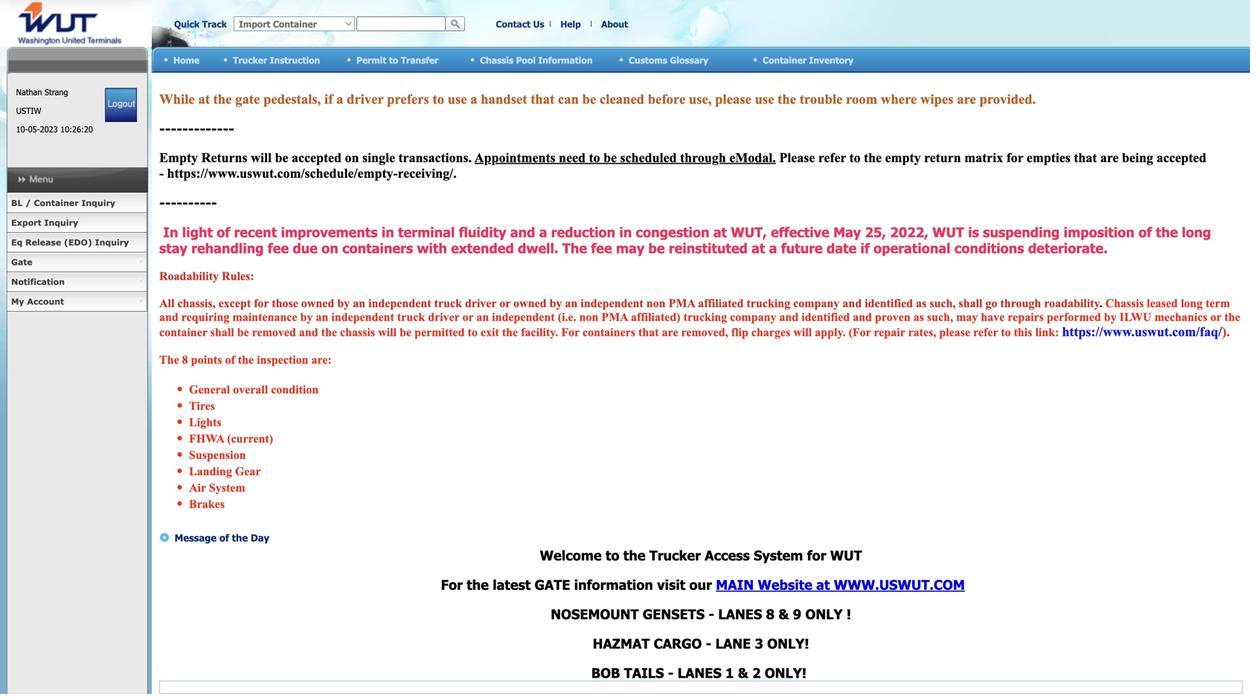 Task type: locate. For each thing, give the bounding box(es) containing it.
my account link
[[7, 292, 147, 312]]

inquiry right '(edo)'
[[95, 237, 129, 247]]

export
[[11, 218, 41, 228]]

chassis pool information
[[480, 55, 593, 65]]

permit
[[357, 55, 387, 65]]

us
[[533, 18, 545, 29]]

2 vertical spatial inquiry
[[95, 237, 129, 247]]

transfer
[[401, 55, 439, 65]]

gate link
[[7, 253, 147, 272]]

inquiry for (edo)
[[95, 237, 129, 247]]

inquiry for container
[[81, 198, 115, 208]]

eq
[[11, 237, 22, 247]]

container
[[763, 55, 807, 65], [34, 198, 79, 208]]

export inquiry link
[[7, 213, 147, 233]]

contact us
[[496, 18, 545, 29]]

trucker
[[233, 55, 267, 65]]

/
[[25, 198, 31, 208]]

10-
[[16, 124, 28, 134]]

trucker instruction
[[233, 55, 320, 65]]

1 vertical spatial inquiry
[[44, 218, 78, 228]]

release
[[25, 237, 61, 247]]

contact
[[496, 18, 531, 29]]

notification link
[[7, 272, 147, 292]]

1 vertical spatial container
[[34, 198, 79, 208]]

ustiw
[[16, 106, 41, 116]]

container left inventory
[[763, 55, 807, 65]]

chassis
[[480, 55, 514, 65]]

strang
[[45, 87, 68, 97]]

None text field
[[357, 16, 446, 31]]

information
[[538, 55, 593, 65]]

10-05-2023 10:26:20
[[16, 124, 93, 134]]

my account
[[11, 297, 64, 307]]

help
[[561, 18, 581, 29]]

inquiry up 'export inquiry' "link"
[[81, 198, 115, 208]]

export inquiry
[[11, 218, 78, 228]]

10:26:20
[[60, 124, 93, 134]]

help link
[[561, 18, 581, 29]]

0 vertical spatial container
[[763, 55, 807, 65]]

inquiry
[[81, 198, 115, 208], [44, 218, 78, 228], [95, 237, 129, 247]]

0 vertical spatial inquiry
[[81, 198, 115, 208]]

inventory
[[809, 55, 854, 65]]

05-
[[28, 124, 40, 134]]

inquiry inside "link"
[[44, 218, 78, 228]]

container up export inquiry
[[34, 198, 79, 208]]

container inventory
[[763, 55, 854, 65]]

my
[[11, 297, 24, 307]]

inquiry down the bl / container inquiry
[[44, 218, 78, 228]]

0 horizontal spatial container
[[34, 198, 79, 208]]

home
[[173, 55, 200, 65]]



Task type: describe. For each thing, give the bounding box(es) containing it.
bl / container inquiry link
[[7, 194, 147, 213]]

customs glossary
[[629, 55, 709, 65]]

gate
[[11, 257, 32, 267]]

notification
[[11, 277, 65, 287]]

about
[[601, 18, 628, 29]]

contact us link
[[496, 18, 545, 29]]

customs
[[629, 55, 668, 65]]

1 horizontal spatial container
[[763, 55, 807, 65]]

glossary
[[670, 55, 709, 65]]

about link
[[601, 18, 628, 29]]

account
[[27, 297, 64, 307]]

eq release (edo) inquiry link
[[7, 233, 147, 253]]

pool
[[516, 55, 536, 65]]

track
[[202, 18, 227, 29]]

to
[[389, 55, 398, 65]]

login image
[[105, 88, 137, 122]]

quick track
[[174, 18, 227, 29]]

nathan
[[16, 87, 42, 97]]

(edo)
[[64, 237, 92, 247]]

2023
[[40, 124, 58, 134]]

instruction
[[270, 55, 320, 65]]

eq release (edo) inquiry
[[11, 237, 129, 247]]

bl
[[11, 198, 23, 208]]

nathan strang
[[16, 87, 68, 97]]

bl / container inquiry
[[11, 198, 115, 208]]

permit to transfer
[[357, 55, 439, 65]]

quick
[[174, 18, 200, 29]]



Task type: vqa. For each thing, say whether or not it's contained in the screenshot.
'10:30:52'
no



